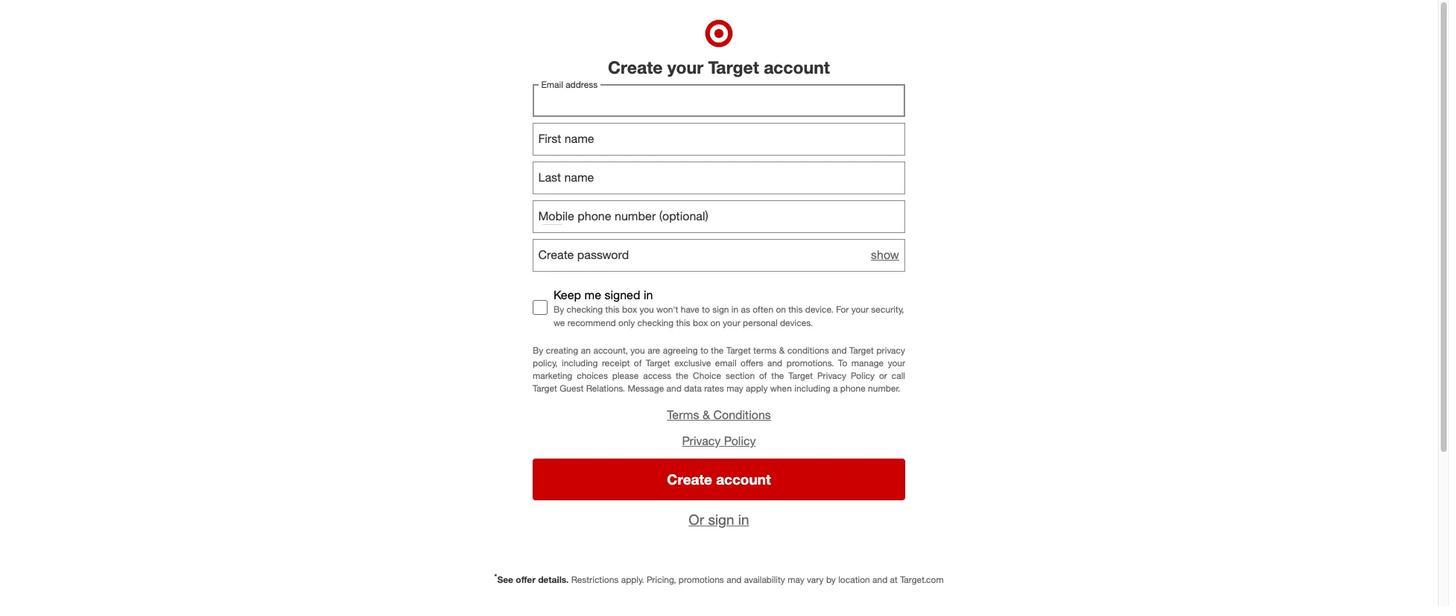 Task type: describe. For each thing, give the bounding box(es) containing it.
vary
[[807, 575, 824, 586]]

or sign in
[[689, 511, 749, 528]]

please
[[612, 370, 639, 382]]

terms
[[667, 408, 699, 423]]

and down terms
[[768, 358, 783, 369]]

as
[[741, 304, 750, 316]]

create for create your target account
[[608, 57, 663, 77]]

1 vertical spatial on
[[711, 317, 721, 328]]

manage
[[852, 358, 884, 369]]

personal
[[743, 317, 778, 328]]

account inside button
[[716, 471, 771, 488]]

signed
[[605, 287, 641, 302]]

choices
[[577, 370, 608, 382]]

1 horizontal spatial on
[[776, 304, 786, 316]]

create account button
[[533, 459, 905, 501]]

often
[[753, 304, 774, 316]]

1 horizontal spatial the
[[711, 345, 724, 356]]

conditions
[[714, 408, 771, 423]]

are
[[648, 345, 660, 356]]

to inside keep me signed in by checking this box you won't have to sign in as often on this device. for your security, we recommend only checking this box on your personal devices.
[[702, 304, 710, 316]]

1 vertical spatial sign
[[708, 511, 735, 528]]

2 horizontal spatial the
[[772, 370, 784, 382]]

sign inside keep me signed in by checking this box you won't have to sign in as often on this device. for your security, we recommend only checking this box on your personal devices.
[[713, 304, 729, 316]]

policy,
[[533, 358, 558, 369]]

choice
[[693, 370, 721, 382]]

by creating an account, you are agreeing to the target terms & conditions and target privacy policy, including receipt of target exclusive email offers and promotions. to manage your marketing choices please access the choice section of the target privacy policy or call target guest relations. message and data rates may apply when including a phone number.
[[533, 345, 905, 394]]

message
[[628, 383, 664, 394]]

by inside keep me signed in by checking this box you won't have to sign in as often on this device. for your security, we recommend only checking this box on your personal devices.
[[554, 304, 564, 316]]

details.
[[538, 575, 569, 586]]

agreeing
[[663, 345, 698, 356]]

your inside by creating an account, you are agreeing to the target terms & conditions and target privacy policy, including receipt of target exclusive email offers and promotions. to manage your marketing choices please access the choice section of the target privacy policy or call target guest relations. message and data rates may apply when including a phone number.
[[888, 358, 905, 369]]

*
[[494, 572, 497, 581]]

0 vertical spatial checking
[[567, 304, 603, 316]]

1 vertical spatial &
[[703, 408, 710, 423]]

by inside by creating an account, you are agreeing to the target terms & conditions and target privacy policy, including receipt of target exclusive email offers and promotions. to manage your marketing choices please access the choice section of the target privacy policy or call target guest relations. message and data rates may apply when including a phone number.
[[533, 345, 543, 356]]

apply.
[[621, 575, 644, 586]]

section
[[726, 370, 755, 382]]

promotions.
[[787, 358, 834, 369]]

and left availability
[[727, 575, 742, 586]]

availability
[[744, 575, 785, 586]]

0 horizontal spatial this
[[606, 304, 620, 316]]

target.com
[[900, 575, 944, 586]]

me
[[585, 287, 601, 302]]

2 horizontal spatial this
[[789, 304, 803, 316]]

0 horizontal spatial privacy
[[682, 434, 721, 449]]

location
[[839, 575, 870, 586]]

for
[[836, 304, 849, 316]]

an
[[581, 345, 591, 356]]

to
[[838, 358, 848, 369]]

you inside by creating an account, you are agreeing to the target terms & conditions and target privacy policy, including receipt of target exclusive email offers and promotions. to manage your marketing choices please access the choice section of the target privacy policy or call target guest relations. message and data rates may apply when including a phone number.
[[631, 345, 645, 356]]

devices.
[[780, 317, 813, 328]]

1 vertical spatial in
[[732, 304, 739, 316]]

by
[[826, 575, 836, 586]]

0 vertical spatial in
[[644, 287, 653, 302]]

privacy policy link
[[682, 434, 756, 449]]

when
[[770, 383, 792, 394]]

may inside * see offer details. restrictions apply. pricing, promotions and availability may vary by location and at target.com
[[788, 575, 805, 586]]

0 vertical spatial of
[[634, 358, 642, 369]]

create for create account
[[667, 471, 712, 488]]

1 horizontal spatial checking
[[638, 317, 674, 328]]

and left at
[[873, 575, 888, 586]]

receipt
[[602, 358, 630, 369]]

create your target account
[[608, 57, 830, 77]]

data
[[684, 383, 702, 394]]

offer
[[516, 575, 536, 586]]



Task type: locate. For each thing, give the bounding box(es) containing it.
0 horizontal spatial the
[[676, 370, 689, 382]]

1 vertical spatial you
[[631, 345, 645, 356]]

0 horizontal spatial of
[[634, 358, 642, 369]]

0 vertical spatial &
[[779, 345, 785, 356]]

and up to
[[832, 345, 847, 356]]

account,
[[594, 345, 628, 356]]

phone
[[840, 383, 866, 394]]

by up "policy,"
[[533, 345, 543, 356]]

by up we
[[554, 304, 564, 316]]

1 vertical spatial of
[[759, 370, 767, 382]]

0 horizontal spatial on
[[711, 317, 721, 328]]

0 vertical spatial policy
[[851, 370, 875, 382]]

recommend
[[568, 317, 616, 328]]

1 horizontal spatial of
[[759, 370, 767, 382]]

box down have
[[693, 317, 708, 328]]

1 horizontal spatial this
[[676, 317, 691, 328]]

this down the signed
[[606, 304, 620, 316]]

policy inside by creating an account, you are agreeing to the target terms & conditions and target privacy policy, including receipt of target exclusive email offers and promotions. to manage your marketing choices please access the choice section of the target privacy policy or call target guest relations. message and data rates may apply when including a phone number.
[[851, 370, 875, 382]]

None telephone field
[[533, 200, 905, 233]]

terms
[[754, 345, 777, 356]]

this
[[606, 304, 620, 316], [789, 304, 803, 316], [676, 317, 691, 328]]

a
[[833, 383, 838, 394]]

this down have
[[676, 317, 691, 328]]

the up when
[[772, 370, 784, 382]]

sign
[[713, 304, 729, 316], [708, 511, 735, 528]]

None text field
[[533, 84, 905, 117]]

access
[[643, 370, 672, 382]]

of up please at left
[[634, 358, 642, 369]]

on up email
[[711, 317, 721, 328]]

1 horizontal spatial including
[[795, 383, 831, 394]]

may left vary
[[788, 575, 805, 586]]

including down an
[[562, 358, 598, 369]]

1 vertical spatial including
[[795, 383, 831, 394]]

1 vertical spatial privacy
[[682, 434, 721, 449]]

None text field
[[533, 123, 905, 155], [533, 161, 905, 194], [533, 123, 905, 155], [533, 161, 905, 194]]

1 vertical spatial box
[[693, 317, 708, 328]]

0 horizontal spatial &
[[703, 408, 710, 423]]

privacy
[[818, 370, 847, 382], [682, 434, 721, 449]]

creating
[[546, 345, 578, 356]]

you left are
[[631, 345, 645, 356]]

0 vertical spatial by
[[554, 304, 564, 316]]

1 horizontal spatial may
[[788, 575, 805, 586]]

None password field
[[533, 239, 905, 272]]

including
[[562, 358, 598, 369], [795, 383, 831, 394]]

create
[[608, 57, 663, 77], [667, 471, 712, 488]]

1 vertical spatial policy
[[724, 434, 756, 449]]

2 vertical spatial in
[[738, 511, 749, 528]]

on right the often
[[776, 304, 786, 316]]

conditions
[[788, 345, 829, 356]]

exclusive
[[675, 358, 711, 369]]

0 vertical spatial may
[[727, 383, 744, 394]]

0 vertical spatial sign
[[713, 304, 729, 316]]

may
[[727, 383, 744, 394], [788, 575, 805, 586]]

0 horizontal spatial policy
[[724, 434, 756, 449]]

this up the devices.
[[789, 304, 803, 316]]

of up the apply
[[759, 370, 767, 382]]

your
[[668, 57, 704, 77], [852, 304, 869, 316], [723, 317, 741, 328], [888, 358, 905, 369]]

keep
[[554, 287, 581, 302]]

0 horizontal spatial checking
[[567, 304, 603, 316]]

call
[[892, 370, 905, 382]]

policy
[[851, 370, 875, 382], [724, 434, 756, 449]]

privacy up a at the bottom of the page
[[818, 370, 847, 382]]

show
[[871, 248, 900, 262]]

see
[[497, 575, 513, 586]]

policy down "conditions"
[[724, 434, 756, 449]]

restrictions
[[571, 575, 619, 586]]

box up only
[[622, 304, 637, 316]]

apply
[[746, 383, 768, 394]]

1 vertical spatial checking
[[638, 317, 674, 328]]

0 horizontal spatial may
[[727, 383, 744, 394]]

0 horizontal spatial box
[[622, 304, 637, 316]]

guest
[[560, 383, 584, 394]]

checking
[[567, 304, 603, 316], [638, 317, 674, 328]]

or sign in link
[[689, 511, 749, 528]]

terms & conditions link
[[667, 408, 771, 423]]

at
[[890, 575, 898, 586]]

0 vertical spatial including
[[562, 358, 598, 369]]

0 vertical spatial box
[[622, 304, 637, 316]]

by
[[554, 304, 564, 316], [533, 345, 543, 356]]

relations.
[[586, 383, 625, 394]]

* see offer details. restrictions apply. pricing, promotions and availability may vary by location and at target.com
[[494, 572, 944, 586]]

us members only. image
[[542, 207, 563, 228]]

1 vertical spatial to
[[701, 345, 709, 356]]

the up email
[[711, 345, 724, 356]]

1 horizontal spatial policy
[[851, 370, 875, 382]]

in down create account button
[[738, 511, 749, 528]]

1 horizontal spatial &
[[779, 345, 785, 356]]

0 vertical spatial account
[[764, 57, 830, 77]]

checking up recommend
[[567, 304, 603, 316]]

0 vertical spatial on
[[776, 304, 786, 316]]

checking down won't
[[638, 317, 674, 328]]

won't
[[657, 304, 678, 316]]

in left as
[[732, 304, 739, 316]]

None checkbox
[[533, 300, 548, 315]]

you
[[640, 304, 654, 316], [631, 345, 645, 356]]

to right have
[[702, 304, 710, 316]]

to inside by creating an account, you are agreeing to the target terms & conditions and target privacy policy, including receipt of target exclusive email offers and promotions. to manage your marketing choices please access the choice section of the target privacy policy or call target guest relations. message and data rates may apply when including a phone number.
[[701, 345, 709, 356]]

the
[[711, 345, 724, 356], [676, 370, 689, 382], [772, 370, 784, 382]]

to
[[702, 304, 710, 316], [701, 345, 709, 356]]

terms & conditions
[[667, 408, 771, 423]]

and left data
[[667, 383, 682, 394]]

in
[[644, 287, 653, 302], [732, 304, 739, 316], [738, 511, 749, 528]]

create inside button
[[667, 471, 712, 488]]

0 horizontal spatial create
[[608, 57, 663, 77]]

1 vertical spatial account
[[716, 471, 771, 488]]

1 horizontal spatial box
[[693, 317, 708, 328]]

in right the signed
[[644, 287, 653, 302]]

may down section
[[727, 383, 744, 394]]

or
[[689, 511, 704, 528]]

marketing
[[533, 370, 573, 382]]

1 vertical spatial create
[[667, 471, 712, 488]]

0 vertical spatial create
[[608, 57, 663, 77]]

we
[[554, 317, 565, 328]]

privacy
[[877, 345, 905, 356]]

privacy down terms & conditions link
[[682, 434, 721, 449]]

the down exclusive
[[676, 370, 689, 382]]

& inside by creating an account, you are agreeing to the target terms & conditions and target privacy policy, including receipt of target exclusive email offers and promotions. to manage your marketing choices please access the choice section of the target privacy policy or call target guest relations. message and data rates may apply when including a phone number.
[[779, 345, 785, 356]]

1 horizontal spatial privacy
[[818, 370, 847, 382]]

sign right or
[[708, 511, 735, 528]]

1 vertical spatial by
[[533, 345, 543, 356]]

policy down manage
[[851, 370, 875, 382]]

you inside keep me signed in by checking this box you won't have to sign in as often on this device. for your security, we recommend only checking this box on your personal devices.
[[640, 304, 654, 316]]

promotions
[[679, 575, 724, 586]]

including left a at the bottom of the page
[[795, 383, 831, 394]]

0 vertical spatial to
[[702, 304, 710, 316]]

you left won't
[[640, 304, 654, 316]]

keep me signed in by checking this box you won't have to sign in as often on this device. for your security, we recommend only checking this box on your personal devices.
[[554, 287, 904, 328]]

and
[[832, 345, 847, 356], [768, 358, 783, 369], [667, 383, 682, 394], [727, 575, 742, 586], [873, 575, 888, 586]]

on
[[776, 304, 786, 316], [711, 317, 721, 328]]

create account
[[667, 471, 771, 488]]

1 horizontal spatial create
[[667, 471, 712, 488]]

pricing,
[[647, 575, 676, 586]]

0 horizontal spatial by
[[533, 345, 543, 356]]

account
[[764, 57, 830, 77], [716, 471, 771, 488]]

&
[[779, 345, 785, 356], [703, 408, 710, 423]]

0 horizontal spatial including
[[562, 358, 598, 369]]

target
[[708, 57, 759, 77], [727, 345, 751, 356], [850, 345, 874, 356], [646, 358, 670, 369], [789, 370, 813, 382], [533, 383, 557, 394]]

number.
[[868, 383, 901, 394]]

or
[[879, 370, 887, 382]]

sign left as
[[713, 304, 729, 316]]

0 vertical spatial privacy
[[818, 370, 847, 382]]

of
[[634, 358, 642, 369], [759, 370, 767, 382]]

rates
[[704, 383, 724, 394]]

privacy policy
[[682, 434, 756, 449]]

0 vertical spatial you
[[640, 304, 654, 316]]

1 vertical spatial may
[[788, 575, 805, 586]]

have
[[681, 304, 700, 316]]

offers
[[741, 358, 763, 369]]

security,
[[871, 304, 904, 316]]

privacy inside by creating an account, you are agreeing to the target terms & conditions and target privacy policy, including receipt of target exclusive email offers and promotions. to manage your marketing choices please access the choice section of the target privacy policy or call target guest relations. message and data rates may apply when including a phone number.
[[818, 370, 847, 382]]

only
[[619, 317, 635, 328]]

box
[[622, 304, 637, 316], [693, 317, 708, 328]]

may inside by creating an account, you are agreeing to the target terms & conditions and target privacy policy, including receipt of target exclusive email offers and promotions. to manage your marketing choices please access the choice section of the target privacy policy or call target guest relations. message and data rates may apply when including a phone number.
[[727, 383, 744, 394]]

email
[[715, 358, 737, 369]]

show button
[[871, 247, 900, 264]]

to up exclusive
[[701, 345, 709, 356]]

device.
[[805, 304, 834, 316]]

1 horizontal spatial by
[[554, 304, 564, 316]]



Task type: vqa. For each thing, say whether or not it's contained in the screenshot.
1,090 Results For "Chocolate"
no



